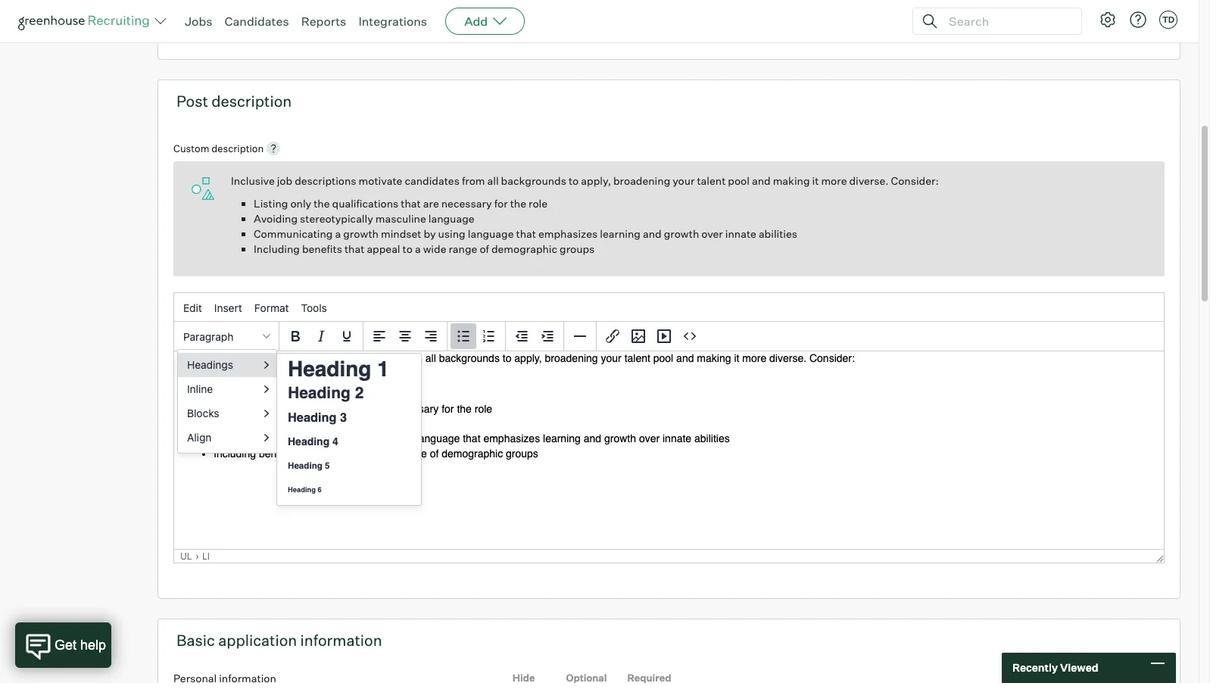 Task type: describe. For each thing, give the bounding box(es) containing it.
1 horizontal spatial and
[[752, 174, 771, 187]]

mindset
[[381, 227, 421, 240]]

innate
[[725, 227, 756, 240]]

information
[[300, 631, 382, 650]]

2 the from the left
[[510, 197, 526, 210]]

1 the from the left
[[314, 197, 330, 210]]

navigation containing ul
[[180, 551, 1151, 562]]

tools button
[[295, 295, 333, 320]]

description for custom description
[[211, 143, 264, 155]]

heading 6
[[288, 486, 322, 494]]

communicating
[[254, 227, 333, 240]]

masculine
[[375, 212, 426, 225]]

job
[[277, 174, 292, 187]]

listing
[[254, 197, 288, 210]]

edit button
[[177, 295, 208, 320]]

including
[[254, 242, 300, 255]]

5
[[325, 461, 330, 471]]

application
[[218, 631, 297, 650]]

format
[[254, 301, 289, 314]]

paragraph
[[183, 330, 234, 343]]

add
[[464, 14, 488, 29]]

it
[[812, 174, 819, 187]]

more
[[821, 174, 847, 187]]

2 toolbar from the left
[[363, 322, 448, 351]]

td button
[[1159, 11, 1177, 29]]

inline
[[187, 383, 213, 395]]

heading for 5
[[288, 461, 322, 471]]

heading 5
[[288, 461, 330, 471]]

li button
[[202, 551, 210, 562]]

3
[[340, 410, 347, 425]]

motivate
[[359, 174, 402, 187]]

menu bar containing edit
[[174, 293, 1164, 323]]

range
[[449, 242, 477, 255]]

2 growth from the left
[[664, 227, 699, 240]]

role
[[529, 197, 547, 210]]

diverse.
[[849, 174, 889, 187]]

basic
[[176, 631, 215, 650]]

2 heading from the top
[[288, 384, 350, 402]]

jobs link
[[185, 14, 212, 29]]

0 vertical spatial language
[[428, 212, 474, 225]]

blocks
[[187, 407, 219, 420]]

3 heading from the top
[[288, 410, 337, 425]]

0 horizontal spatial a
[[335, 227, 341, 240]]

heading for 6
[[288, 486, 316, 494]]

only
[[290, 197, 311, 210]]

candidates link
[[225, 14, 289, 29]]

6
[[318, 486, 322, 494]]

blocks menu item
[[178, 401, 276, 426]]

4
[[333, 436, 338, 448]]

listing only the qualifications that are necessary for the role avoiding stereotypically masculine language communicating a growth mindset by using language that emphasizes learning and growth over innate abilities including benefits that appeal to a wide range of demographic groups
[[254, 197, 797, 255]]

custom
[[173, 143, 209, 155]]

1 toolbar from the left
[[279, 322, 363, 351]]

reports
[[301, 14, 346, 29]]

headings
[[187, 358, 233, 371]]

talent
[[697, 174, 726, 187]]

apply,
[[581, 174, 611, 187]]

2
[[355, 384, 364, 402]]

edit
[[183, 301, 202, 314]]

jobs
[[185, 14, 212, 29]]

all
[[487, 174, 499, 187]]

of
[[480, 242, 489, 255]]

4 toolbar from the left
[[506, 322, 564, 351]]

for
[[494, 197, 508, 210]]

custom description
[[173, 143, 264, 155]]

heading 1 heading 2 heading 3
[[288, 357, 389, 425]]

align
[[187, 431, 212, 444]]

basic application information
[[176, 631, 382, 650]]

by
[[424, 227, 436, 240]]

using
[[438, 227, 465, 240]]

insert
[[214, 301, 242, 314]]

abilities
[[759, 227, 797, 240]]

description for post description
[[211, 92, 292, 111]]

candidates
[[225, 14, 289, 29]]

heading 4
[[288, 436, 338, 448]]

resize image
[[1156, 555, 1164, 563]]

integrations link
[[358, 14, 427, 29]]

headings menu item
[[178, 353, 276, 377]]

ul button
[[180, 551, 192, 562]]

english
[[182, 4, 219, 17]]

›
[[195, 551, 199, 562]]

pool
[[728, 174, 750, 187]]

from
[[462, 174, 485, 187]]

stereotypically
[[300, 212, 373, 225]]



Task type: locate. For each thing, give the bounding box(es) containing it.
6 heading from the top
[[288, 486, 316, 494]]

Search text field
[[945, 10, 1068, 32]]

to inside 'listing only the qualifications that are necessary for the role avoiding stereotypically masculine language communicating a growth mindset by using language that emphasizes learning and growth over innate abilities including benefits that appeal to a wide range of demographic groups'
[[402, 242, 413, 255]]

heading left 6
[[288, 486, 316, 494]]

post description
[[176, 92, 292, 111]]

1
[[377, 357, 389, 381]]

heading up 3
[[288, 384, 350, 402]]

heading left 5
[[288, 461, 322, 471]]

the right for
[[510, 197, 526, 210]]

language up the using
[[428, 212, 474, 225]]

ul
[[180, 551, 192, 562]]

0 vertical spatial to
[[569, 174, 579, 187]]

tools
[[301, 301, 327, 314]]

inline menu item
[[178, 377, 276, 401]]

your
[[673, 174, 695, 187]]

benefits
[[302, 242, 342, 255]]

description up inclusive on the top
[[211, 143, 264, 155]]

1 horizontal spatial growth
[[664, 227, 699, 240]]

1 vertical spatial description
[[211, 143, 264, 155]]

format button
[[248, 295, 295, 320]]

1 heading from the top
[[288, 357, 371, 381]]

toolbar
[[279, 322, 363, 351], [363, 322, 448, 351], [448, 322, 506, 351], [506, 322, 564, 351], [597, 322, 706, 351]]

0 horizontal spatial to
[[402, 242, 413, 255]]

li
[[202, 551, 210, 562]]

language up of
[[468, 227, 514, 240]]

0 vertical spatial description
[[211, 92, 292, 111]]

1 horizontal spatial the
[[510, 197, 526, 210]]

configure image
[[1099, 11, 1117, 29]]

and
[[752, 174, 771, 187], [643, 227, 662, 240]]

are
[[423, 197, 439, 210]]

navigation
[[180, 551, 1151, 562]]

0 horizontal spatial the
[[314, 197, 330, 210]]

td
[[1162, 14, 1175, 25]]

0 vertical spatial that
[[401, 197, 421, 210]]

consider:
[[891, 174, 939, 187]]

language
[[428, 212, 474, 225], [468, 227, 514, 240]]

heading up heading 5
[[288, 436, 330, 448]]

emphasizes
[[538, 227, 598, 240]]

qualifications
[[332, 197, 399, 210]]

5 heading from the top
[[288, 461, 322, 471]]

groups
[[560, 242, 595, 255]]

0 horizontal spatial growth
[[343, 227, 379, 240]]

growth
[[343, 227, 379, 240], [664, 227, 699, 240]]

heading up 2
[[288, 357, 371, 381]]

and inside 'listing only the qualifications that are necessary for the role avoiding stereotypically masculine language communicating a growth mindset by using language that emphasizes learning and growth over innate abilities including benefits that appeal to a wide range of demographic groups'
[[643, 227, 662, 240]]

heading up heading 4
[[288, 410, 337, 425]]

candidates
[[405, 174, 460, 187]]

0 horizontal spatial that
[[344, 242, 364, 255]]

0 vertical spatial and
[[752, 174, 771, 187]]

to
[[569, 174, 579, 187], [402, 242, 413, 255]]

ul › li
[[180, 551, 210, 562]]

that left "appeal"
[[344, 242, 364, 255]]

2 horizontal spatial that
[[516, 227, 536, 240]]

to down mindset
[[402, 242, 413, 255]]

1 growth from the left
[[343, 227, 379, 240]]

demographic
[[491, 242, 557, 255]]

0 horizontal spatial and
[[643, 227, 662, 240]]

heading
[[288, 357, 371, 381], [288, 384, 350, 402], [288, 410, 337, 425], [288, 436, 330, 448], [288, 461, 322, 471], [288, 486, 316, 494]]

inclusive job descriptions motivate candidates from all backgrounds to apply, broadening your talent pool and making it more diverse. consider:
[[231, 174, 939, 187]]

paragraph group
[[174, 321, 1164, 351]]

post
[[176, 92, 208, 111]]

td button
[[1156, 8, 1181, 32]]

growth left over
[[664, 227, 699, 240]]

3 toolbar from the left
[[448, 322, 506, 351]]

paragraph button
[[177, 323, 276, 349]]

1 vertical spatial to
[[402, 242, 413, 255]]

recently
[[1012, 661, 1058, 674]]

integrations
[[358, 14, 427, 29]]

add button
[[445, 8, 525, 35]]

4 heading from the top
[[288, 436, 330, 448]]

recently viewed
[[1012, 661, 1098, 674]]

learning
[[600, 227, 641, 240]]

viewed
[[1060, 661, 1098, 674]]

2 description from the top
[[211, 143, 264, 155]]

that up masculine on the left top of page
[[401, 197, 421, 210]]

description up custom description on the top of page
[[211, 92, 292, 111]]

appeal
[[367, 242, 400, 255]]

1 vertical spatial language
[[468, 227, 514, 240]]

a down stereotypically
[[335, 227, 341, 240]]

to left apply,
[[569, 174, 579, 187]]

a left wide
[[415, 242, 421, 255]]

wide
[[423, 242, 446, 255]]

1 horizontal spatial a
[[415, 242, 421, 255]]

necessary
[[441, 197, 492, 210]]

and right pool
[[752, 174, 771, 187]]

1 horizontal spatial to
[[569, 174, 579, 187]]

description
[[211, 92, 292, 111], [211, 143, 264, 155]]

reports link
[[301, 14, 346, 29]]

inclusive
[[231, 174, 275, 187]]

insert button
[[208, 295, 248, 320]]

1 description from the top
[[211, 92, 292, 111]]

a
[[335, 227, 341, 240], [415, 242, 421, 255]]

the right the only
[[314, 197, 330, 210]]

heading for 4
[[288, 436, 330, 448]]

that up "demographic"
[[516, 227, 536, 240]]

5 toolbar from the left
[[597, 322, 706, 351]]

backgrounds
[[501, 174, 566, 187]]

english option
[[182, 4, 219, 17]]

and right learning
[[643, 227, 662, 240]]

2 vertical spatial that
[[344, 242, 364, 255]]

align menu item
[[178, 426, 276, 450]]

1 horizontal spatial that
[[401, 197, 421, 210]]

broadening
[[613, 174, 670, 187]]

descriptions
[[295, 174, 356, 187]]

1 vertical spatial and
[[643, 227, 662, 240]]

making
[[773, 174, 810, 187]]

menu bar
[[174, 293, 1164, 323]]

0 vertical spatial a
[[335, 227, 341, 240]]

1 vertical spatial a
[[415, 242, 421, 255]]

the
[[314, 197, 330, 210], [510, 197, 526, 210]]

1 vertical spatial that
[[516, 227, 536, 240]]

over
[[701, 227, 723, 240]]

heading for 1
[[288, 357, 371, 381]]

greenhouse recruiting image
[[18, 12, 154, 30]]

avoiding
[[254, 212, 298, 225]]

growth up "appeal"
[[343, 227, 379, 240]]



Task type: vqa. For each thing, say whether or not it's contained in the screenshot.
'JOB BOARDS'
no



